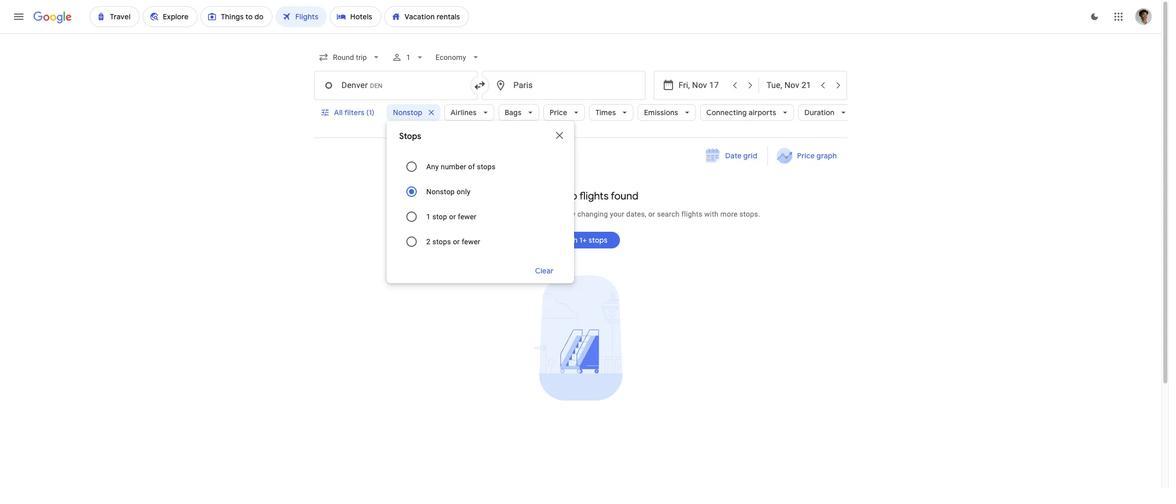 Task type: locate. For each thing, give the bounding box(es) containing it.
1 inside popup button
[[406, 53, 410, 61]]

only
[[457, 188, 471, 196]]

0 vertical spatial 1
[[406, 53, 410, 61]]

no nonstop flights found
[[523, 190, 639, 203]]

fewer right not
[[458, 213, 476, 221]]

your
[[610, 210, 624, 218]]

1 horizontal spatial nonstop
[[539, 190, 577, 203]]

0 horizontal spatial 1
[[406, 53, 410, 61]]

date grid button
[[698, 146, 766, 165]]

None search field
[[314, 45, 852, 283]]

1 vertical spatial nonstop
[[426, 188, 455, 196]]

try
[[565, 210, 575, 218]]

or left be in the left of the page
[[449, 213, 456, 221]]

flights left with
[[681, 210, 703, 218]]

1 horizontal spatial flights
[[579, 190, 609, 203]]

swap origin and destination. image
[[473, 79, 486, 92]]

0 vertical spatial price
[[550, 108, 567, 117]]

nonstop inside the stops option group
[[426, 188, 455, 196]]

or for 2 stops or fewer
[[453, 238, 460, 246]]

all filters (1) button
[[314, 100, 383, 125]]

price up close dialog image
[[550, 108, 567, 117]]

stops right 1+
[[589, 235, 608, 245]]

nonstop right daily
[[484, 210, 511, 218]]

1 horizontal spatial nonstop
[[426, 188, 455, 196]]

flights up changing at the top of page
[[579, 190, 609, 203]]

number
[[441, 163, 466, 171]]

flights left to
[[513, 210, 534, 218]]

nonstop
[[393, 108, 422, 117], [426, 188, 455, 196]]

nonstop for nonstop
[[393, 108, 422, 117]]

nonstop
[[539, 190, 577, 203], [484, 210, 511, 218]]

nonstop left only at the top of page
[[426, 188, 455, 196]]

2 horizontal spatial flights
[[681, 210, 703, 218]]

fewer down daily
[[462, 238, 480, 246]]

search 1+ stops button
[[541, 228, 620, 253]]

1 vertical spatial fewer
[[462, 238, 480, 246]]

1 for 1 stop or fewer
[[426, 213, 431, 221]]

not
[[443, 210, 454, 218]]

1 button
[[388, 45, 429, 70]]

paris.
[[544, 210, 563, 218]]

2
[[426, 238, 431, 246]]

flights
[[579, 190, 609, 203], [513, 210, 534, 218], [681, 210, 703, 218]]

main menu image
[[13, 10, 25, 23]]

nonstop only
[[426, 188, 471, 196]]

nonstop up paris.
[[539, 190, 577, 203]]

price inside button
[[797, 151, 815, 160]]

graph
[[817, 151, 837, 160]]

2 horizontal spatial stops
[[589, 235, 608, 245]]

stops
[[399, 131, 421, 142]]

grid
[[743, 151, 757, 160]]

filters
[[344, 108, 364, 117]]

nonstop inside popup button
[[393, 108, 422, 117]]

1 horizontal spatial 1
[[426, 213, 431, 221]]

times button
[[589, 100, 634, 125]]

or inside "no nonstop flights found" "main content"
[[648, 210, 655, 218]]

clear button
[[522, 258, 566, 283]]

close dialog image
[[553, 129, 566, 142]]

nonstop for nonstop only
[[426, 188, 455, 196]]

stops right of
[[477, 163, 496, 171]]

fewer
[[458, 213, 476, 221], [462, 238, 480, 246]]

search 1+ stops
[[554, 235, 608, 245]]

1 vertical spatial price
[[797, 151, 815, 160]]

might
[[422, 210, 441, 218]]

or down 1 stop or fewer
[[453, 238, 460, 246]]

stops.
[[740, 210, 760, 218]]

daily
[[466, 210, 482, 218]]

stop
[[432, 213, 447, 221]]

1
[[406, 53, 410, 61], [426, 213, 431, 221]]

price left the graph
[[797, 151, 815, 160]]

no nonstop flights found main content
[[314, 146, 847, 488]]

times
[[595, 108, 616, 117]]

connecting airports
[[706, 108, 776, 117]]

1 horizontal spatial price
[[797, 151, 815, 160]]

connecting airports button
[[700, 100, 794, 125]]

duration button
[[798, 100, 852, 125]]

or
[[648, 210, 655, 218], [449, 213, 456, 221], [453, 238, 460, 246]]

duration
[[804, 108, 835, 117]]

1 inside the stops option group
[[426, 213, 431, 221]]

nonstop up the stops
[[393, 108, 422, 117]]

None field
[[314, 48, 385, 67], [431, 48, 485, 67], [314, 48, 385, 67], [431, 48, 485, 67]]

there
[[401, 210, 420, 218]]

search
[[657, 210, 680, 218]]

price
[[550, 108, 567, 117], [797, 151, 815, 160]]

emissions
[[644, 108, 678, 117]]

None text field
[[314, 71, 478, 100], [482, 71, 645, 100], [314, 71, 478, 100], [482, 71, 645, 100]]

bags button
[[498, 100, 539, 125]]

1 stop or fewer
[[426, 213, 476, 221]]

stops right the 2
[[432, 238, 451, 246]]

date
[[725, 151, 741, 160]]

stops
[[477, 163, 496, 171], [589, 235, 608, 245], [432, 238, 451, 246]]

0 vertical spatial fewer
[[458, 213, 476, 221]]

0 horizontal spatial price
[[550, 108, 567, 117]]

0 horizontal spatial nonstop
[[484, 210, 511, 218]]

price inside popup button
[[550, 108, 567, 117]]

0 horizontal spatial nonstop
[[393, 108, 422, 117]]

0 horizontal spatial stops
[[432, 238, 451, 246]]

1+
[[579, 235, 587, 245]]

emissions button
[[638, 100, 696, 125]]

or right dates,
[[648, 210, 655, 218]]

0 vertical spatial nonstop
[[393, 108, 422, 117]]

airports
[[749, 108, 776, 117]]

with
[[704, 210, 719, 218]]

fewer for 1 stop or fewer
[[458, 213, 476, 221]]

1 vertical spatial 1
[[426, 213, 431, 221]]



Task type: describe. For each thing, give the bounding box(es) containing it.
stops inside button
[[589, 235, 608, 245]]

Return text field
[[767, 71, 815, 100]]

airlines button
[[444, 100, 494, 125]]

any number of stops
[[426, 163, 496, 171]]

more
[[720, 210, 738, 218]]

dates,
[[626, 210, 646, 218]]

price button
[[543, 100, 585, 125]]

all
[[334, 108, 342, 117]]

1 vertical spatial nonstop
[[484, 210, 511, 218]]

stops option group
[[399, 154, 562, 254]]

any
[[426, 163, 439, 171]]

fewer for 2 stops or fewer
[[462, 238, 480, 246]]

price for price
[[550, 108, 567, 117]]

1 for 1
[[406, 53, 410, 61]]

changing
[[577, 210, 608, 218]]

Departure text field
[[679, 71, 727, 100]]

price graph button
[[770, 146, 845, 165]]

connecting
[[706, 108, 747, 117]]

nonstop button
[[387, 100, 440, 125]]

price for price graph
[[797, 151, 815, 160]]

search
[[554, 235, 578, 245]]

price graph
[[797, 151, 837, 160]]

or for 1 stop or fewer
[[449, 213, 456, 221]]

airlines
[[451, 108, 477, 117]]

change appearance image
[[1082, 4, 1107, 29]]

2 stops or fewer
[[426, 238, 480, 246]]

loading results progress bar
[[0, 33, 1161, 35]]

bags
[[505, 108, 522, 117]]

clear
[[535, 266, 553, 276]]

of
[[468, 163, 475, 171]]

0 horizontal spatial flights
[[513, 210, 534, 218]]

none search field containing stops
[[314, 45, 852, 283]]

1 horizontal spatial stops
[[477, 163, 496, 171]]

be
[[456, 210, 464, 218]]

0 vertical spatial nonstop
[[539, 190, 577, 203]]

no
[[523, 190, 536, 203]]

there might not be daily nonstop flights to paris. try changing your dates, or search flights with more stops.
[[401, 210, 760, 218]]

(1)
[[366, 108, 374, 117]]

to
[[536, 210, 542, 218]]

found
[[611, 190, 639, 203]]

date grid
[[725, 151, 757, 160]]

all filters (1)
[[334, 108, 374, 117]]



Task type: vqa. For each thing, say whether or not it's contained in the screenshot.
middle possible
no



